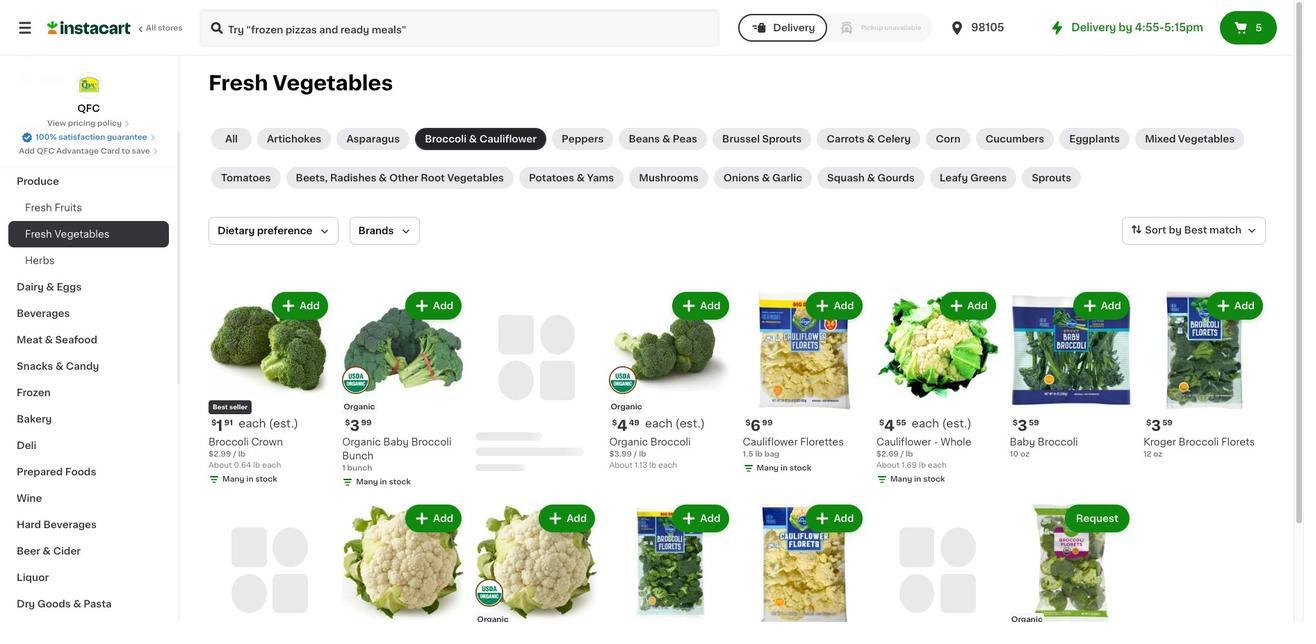 Task type: describe. For each thing, give the bounding box(es) containing it.
peppers link
[[552, 128, 614, 150]]

stock down broccoli crown $2.99 / lb about 0.64 lb each at the bottom of page
[[255, 476, 277, 484]]

cauliflower for 1.5
[[743, 438, 798, 447]]

preference
[[257, 226, 313, 236]]

onions & garlic
[[724, 173, 803, 183]]

cucumbers link
[[976, 128, 1055, 150]]

each inside broccoli crown $2.99 / lb about 0.64 lb each
[[262, 462, 281, 470]]

many down bunch
[[356, 479, 378, 486]]

delivery button
[[739, 14, 828, 42]]

instacart logo image
[[47, 19, 131, 36]]

$ 4 55
[[880, 419, 907, 433]]

$4.49 each (estimated) element
[[610, 417, 732, 436]]

advantage
[[56, 147, 99, 155]]

$ inside $ 4 49
[[612, 420, 617, 427]]

lists link
[[8, 65, 169, 93]]

mushrooms link
[[630, 167, 709, 189]]

beans & peas
[[629, 134, 698, 144]]

stock down cauliflower florettes 1.5 lb bag
[[790, 465, 812, 472]]

3 for kroger broccoli florets
[[1152, 419, 1162, 433]]

squash & gourds
[[828, 173, 915, 183]]

herbs
[[25, 256, 55, 266]]

each down the seller
[[239, 418, 266, 429]]

celery
[[878, 134, 911, 144]]

beans & peas link
[[619, 128, 707, 150]]

it
[[61, 47, 68, 56]]

baby inside organic baby broccoli bunch 1 bunch
[[384, 438, 409, 447]]

to
[[122, 147, 130, 155]]

in down 1.69
[[915, 476, 922, 484]]

organic up "$ 3 99"
[[344, 404, 375, 411]]

organic baby broccoli bunch 1 bunch
[[342, 438, 452, 472]]

Search field
[[200, 10, 719, 46]]

99 for 3
[[361, 420, 372, 427]]

potatoes
[[529, 173, 575, 183]]

0 vertical spatial beverages
[[17, 309, 70, 319]]

each (est.) for organic broccoli
[[646, 418, 705, 429]]

about for broccoli
[[209, 462, 232, 470]]

product group containing request
[[1010, 502, 1133, 623]]

0 horizontal spatial cauliflower
[[480, 134, 537, 144]]

guarantee
[[107, 134, 147, 141]]

$ inside the $ 6 99
[[746, 420, 751, 427]]

lb up 1.13
[[639, 451, 647, 458]]

recipes link
[[8, 115, 169, 142]]

candy
[[66, 362, 99, 371]]

broccoli inside baby broccoli 10 oz
[[1038, 438, 1079, 447]]

5
[[1256, 23, 1263, 33]]

pricing
[[68, 120, 96, 127]]

snacks & candy link
[[8, 353, 169, 380]]

eggs
[[57, 282, 82, 292]]

oz inside kroger broccoli florets 12 oz
[[1154, 451, 1163, 458]]

beets, radishes & other root vegetables
[[296, 173, 504, 183]]

meat & seafood link
[[8, 327, 169, 353]]

corn
[[936, 134, 961, 144]]

brands
[[359, 226, 394, 236]]

service type group
[[739, 14, 933, 42]]

0 vertical spatial fresh vegetables
[[209, 73, 393, 93]]

fresh fruits link
[[8, 195, 169, 221]]

buy it again link
[[8, 38, 169, 65]]

peas
[[673, 134, 698, 144]]

many down 1.69
[[891, 476, 913, 484]]

fresh for produce
[[25, 203, 52, 213]]

seller
[[229, 404, 248, 410]]

buy
[[39, 47, 59, 56]]

brussel
[[723, 134, 760, 144]]

all for all stores
[[146, 24, 156, 32]]

& for carrots & celery
[[867, 134, 876, 144]]

Best match Sort by field
[[1123, 217, 1267, 245]]

mixed vegetables
[[1146, 134, 1236, 144]]

greens
[[971, 173, 1008, 183]]

liquor link
[[8, 565, 169, 591]]

each inside "cauliflower - whole $2.69 / lb about 1.69 lb each"
[[928, 462, 947, 470]]

fresh fruits
[[25, 203, 82, 213]]

/ for organic
[[634, 451, 638, 458]]

lb right 1.69
[[919, 462, 926, 470]]

sprouts link
[[1023, 167, 1082, 189]]

& for potatoes & yams
[[577, 173, 585, 183]]

$ 3 59 for baby
[[1013, 419, 1040, 433]]

1 inside organic baby broccoli bunch 1 bunch
[[342, 465, 346, 472]]

vegetables inside mixed vegetables link
[[1179, 134, 1236, 144]]

about for organic
[[610, 462, 633, 470]]

0 horizontal spatial sprouts
[[763, 134, 802, 144]]

4 for organic broccoli
[[617, 419, 628, 433]]

organic inside organic baby broccoli bunch 1 bunch
[[342, 438, 381, 447]]

1.69
[[902, 462, 917, 470]]

dry goods & pasta
[[17, 600, 112, 609]]

4:55-
[[1136, 22, 1165, 33]]

many down 0.64
[[223, 476, 245, 484]]

(est.) for broccoli crown
[[269, 418, 299, 429]]

& for squash & gourds
[[868, 173, 876, 183]]

frozen
[[17, 388, 51, 398]]

1 vertical spatial fresh vegetables
[[25, 230, 110, 239]]

$4.55 each (estimated) element
[[877, 417, 999, 436]]

best for best match
[[1185, 226, 1208, 235]]

deli link
[[8, 433, 169, 459]]

kroger broccoli florets 12 oz
[[1144, 438, 1256, 458]]

florettes
[[801, 438, 844, 447]]

$2.69
[[877, 451, 899, 458]]

cauliflower - whole $2.69 / lb about 1.69 lb each
[[877, 438, 972, 470]]

by for sort
[[1170, 226, 1182, 235]]

59 for baby
[[1029, 420, 1040, 427]]

broccoli inside organic baby broccoli bunch 1 bunch
[[412, 438, 452, 447]]

each inside "element"
[[912, 418, 940, 429]]

broccoli inside kroger broccoli florets 12 oz
[[1179, 438, 1220, 447]]

99 for 6
[[763, 420, 773, 427]]

radishes
[[330, 173, 377, 183]]

dairy & eggs
[[17, 282, 82, 292]]

best for best seller
[[213, 404, 228, 410]]

produce link
[[8, 168, 169, 195]]

squash & gourds link
[[818, 167, 925, 189]]

each (est.) for broccoli crown
[[239, 418, 299, 429]]

leafy
[[940, 173, 969, 183]]

many in stock down bag
[[757, 465, 812, 472]]

asparagus
[[347, 134, 400, 144]]

-
[[934, 438, 939, 447]]

lists
[[39, 74, 63, 84]]

0 horizontal spatial item badge image
[[342, 366, 370, 394]]

match
[[1210, 226, 1242, 235]]

buy it again
[[39, 47, 98, 56]]

recipes
[[17, 124, 58, 134]]

vegetables inside beets, radishes & other root vegetables link
[[448, 173, 504, 183]]

lb up 1.69
[[906, 451, 914, 458]]

squash
[[828, 173, 865, 183]]

carrots & celery
[[827, 134, 911, 144]]

meat
[[17, 335, 42, 345]]

$2.99
[[209, 451, 231, 458]]

cider
[[53, 547, 81, 556]]

add qfc advantage card to save
[[19, 147, 150, 155]]

baby inside baby broccoli 10 oz
[[1010, 438, 1036, 447]]

$ inside $ 4 55
[[880, 420, 885, 427]]

potatoes & yams link
[[520, 167, 624, 189]]

prepared
[[17, 467, 63, 477]]

request button
[[1067, 506, 1129, 532]]

brussel sprouts link
[[713, 128, 812, 150]]

delivery by 4:55-5:15pm
[[1072, 22, 1204, 33]]

1.5
[[743, 451, 754, 458]]

eggplants link
[[1060, 128, 1130, 150]]



Task type: locate. For each thing, give the bounding box(es) containing it.
2 horizontal spatial cauliflower
[[877, 438, 932, 447]]

in down organic baby broccoli bunch 1 bunch
[[380, 479, 387, 486]]

1 vertical spatial by
[[1170, 226, 1182, 235]]

1 left bunch
[[342, 465, 346, 472]]

1 horizontal spatial 3
[[1018, 419, 1028, 433]]

/ inside organic broccoli $3.99 / lb about 1.13 lb each
[[634, 451, 638, 458]]

each (est.) up -
[[912, 418, 972, 429]]

1 vertical spatial item badge image
[[476, 579, 504, 607]]

fresh up all link
[[209, 73, 268, 93]]

garlic
[[773, 173, 803, 183]]

each right 49
[[646, 418, 673, 429]]

1 4 from the left
[[617, 419, 628, 433]]

4 for cauliflower - whole
[[885, 419, 895, 433]]

1 horizontal spatial fresh vegetables
[[209, 73, 393, 93]]

/ inside "cauliflower - whole $2.69 / lb about 1.69 lb each"
[[901, 451, 904, 458]]

100% satisfaction guarantee button
[[22, 129, 156, 143]]

1 vertical spatial all
[[225, 134, 238, 144]]

fresh vegetables link
[[8, 221, 169, 248]]

1 horizontal spatial baby
[[1010, 438, 1036, 447]]

$ up bunch
[[345, 420, 350, 427]]

& inside beans & peas link
[[663, 134, 671, 144]]

(est.) up whole
[[943, 418, 972, 429]]

$ 3 59 up the kroger at the bottom of the page
[[1147, 419, 1173, 433]]

$ 3 99
[[345, 419, 372, 433]]

$ 3 59
[[1013, 419, 1040, 433], [1147, 419, 1173, 433]]

thanksgiving link
[[8, 142, 169, 168]]

0 horizontal spatial /
[[233, 451, 237, 458]]

carrots
[[827, 134, 865, 144]]

(est.) up organic broccoli $3.99 / lb about 1.13 lb each
[[676, 418, 705, 429]]

fruits
[[55, 203, 82, 213]]

59
[[1029, 420, 1040, 427], [1163, 420, 1173, 427]]

product group containing 1
[[209, 289, 331, 488]]

best left match
[[1185, 226, 1208, 235]]

/ inside broccoli crown $2.99 / lb about 0.64 lb each
[[233, 451, 237, 458]]

each (est.) inside $4.55 each (estimated) "element"
[[912, 418, 972, 429]]

fresh vegetables up the artichokes link
[[209, 73, 393, 93]]

1 horizontal spatial item badge image
[[476, 579, 504, 607]]

vegetables up the artichokes link
[[273, 73, 393, 93]]

4 left 49
[[617, 419, 628, 433]]

all for all
[[225, 134, 238, 144]]

& inside 'potatoes & yams' link
[[577, 173, 585, 183]]

$ 1 91
[[211, 419, 233, 433]]

each (est.) for cauliflower - whole
[[912, 418, 972, 429]]

$ 4 49
[[612, 419, 640, 433]]

oz right 10
[[1021, 451, 1030, 458]]

0 horizontal spatial about
[[209, 462, 232, 470]]

59 up baby broccoli 10 oz in the right of the page
[[1029, 420, 1040, 427]]

(est.) for cauliflower - whole
[[943, 418, 972, 429]]

qfc up view pricing policy link
[[77, 104, 100, 113]]

about inside organic broccoli $3.99 / lb about 1.13 lb each
[[610, 462, 633, 470]]

$3.99
[[610, 451, 632, 458]]

1 vertical spatial fresh
[[25, 203, 52, 213]]

3 each (est.) from the left
[[912, 418, 972, 429]]

wine
[[17, 494, 42, 504]]

& inside broccoli & cauliflower link
[[469, 134, 477, 144]]

2 horizontal spatial each (est.)
[[912, 418, 972, 429]]

0 horizontal spatial each (est.)
[[239, 418, 299, 429]]

0 vertical spatial qfc
[[77, 104, 100, 113]]

about down $3.99
[[610, 462, 633, 470]]

98105
[[972, 22, 1005, 33]]

0 horizontal spatial (est.)
[[269, 418, 299, 429]]

0 vertical spatial sprouts
[[763, 134, 802, 144]]

cauliflower up bag
[[743, 438, 798, 447]]

3 / from the left
[[901, 451, 904, 458]]

0 horizontal spatial 3
[[350, 419, 360, 433]]

lb up 0.64
[[238, 451, 246, 458]]

1 vertical spatial 1
[[342, 465, 346, 472]]

in down cauliflower florettes 1.5 lb bag
[[781, 465, 788, 472]]

lb right 0.64
[[253, 462, 260, 470]]

55
[[897, 420, 907, 427]]

other
[[389, 173, 419, 183]]

organic inside organic broccoli $3.99 / lb about 1.13 lb each
[[610, 438, 648, 447]]

1 59 from the left
[[1029, 420, 1040, 427]]

vegetables inside fresh vegetables link
[[55, 230, 110, 239]]

0 vertical spatial by
[[1119, 22, 1133, 33]]

12
[[1144, 451, 1152, 458]]

broccoli inside organic broccoli $3.99 / lb about 1.13 lb each
[[651, 438, 691, 447]]

bunch
[[342, 452, 374, 461]]

vegetables
[[273, 73, 393, 93], [1179, 134, 1236, 144], [448, 173, 504, 183], [55, 230, 110, 239]]

2 horizontal spatial 3
[[1152, 419, 1162, 433]]

1 $ 3 59 from the left
[[1013, 419, 1040, 433]]

delivery for delivery
[[774, 23, 816, 33]]

5:15pm
[[1165, 22, 1204, 33]]

4 left 55
[[885, 419, 895, 433]]

3 for organic baby broccoli bunch
[[350, 419, 360, 433]]

& for beans & peas
[[663, 134, 671, 144]]

best
[[1185, 226, 1208, 235], [213, 404, 228, 410]]

oz inside baby broccoli 10 oz
[[1021, 451, 1030, 458]]

1 horizontal spatial oz
[[1154, 451, 1163, 458]]

best inside field
[[1185, 226, 1208, 235]]

eggplants
[[1070, 134, 1121, 144]]

sprouts up "garlic" on the right of page
[[763, 134, 802, 144]]

0 horizontal spatial 1
[[217, 419, 223, 433]]

None search field
[[199, 8, 721, 47]]

0 horizontal spatial $ 3 59
[[1013, 419, 1040, 433]]

hard beverages
[[17, 520, 97, 530]]

1 horizontal spatial sprouts
[[1033, 173, 1072, 183]]

2 $ from the left
[[345, 420, 350, 427]]

baby
[[384, 438, 409, 447], [1010, 438, 1036, 447]]

(est.) inside '$4.49 each (estimated)' element
[[676, 418, 705, 429]]

all stores link
[[47, 8, 184, 47]]

5 $ from the left
[[880, 420, 885, 427]]

stock down organic baby broccoli bunch 1 bunch
[[389, 479, 411, 486]]

stores
[[158, 24, 183, 32]]

add
[[19, 147, 35, 155], [300, 301, 320, 311], [433, 301, 454, 311], [701, 301, 721, 311], [834, 301, 855, 311], [968, 301, 988, 311], [1102, 301, 1122, 311], [1235, 301, 1256, 311], [433, 514, 454, 524], [567, 514, 587, 524], [701, 514, 721, 524], [834, 514, 855, 524]]

$ up the kroger at the bottom of the page
[[1147, 420, 1152, 427]]

3 for baby broccoli
[[1018, 419, 1028, 433]]

tomatoes
[[221, 173, 271, 183]]

many in stock down 0.64
[[223, 476, 277, 484]]

about inside broccoli crown $2.99 / lb about 0.64 lb each
[[209, 462, 232, 470]]

(est.) inside $4.55 each (estimated) "element"
[[943, 418, 972, 429]]

lb inside cauliflower florettes 1.5 lb bag
[[756, 451, 763, 458]]

6 $ from the left
[[1013, 420, 1018, 427]]

(est.) up crown at left
[[269, 418, 299, 429]]

0 horizontal spatial best
[[213, 404, 228, 410]]

0 horizontal spatial oz
[[1021, 451, 1030, 458]]

1 vertical spatial sprouts
[[1033, 173, 1072, 183]]

0 horizontal spatial by
[[1119, 22, 1133, 33]]

lb right 1.13
[[650, 462, 657, 470]]

onions & garlic link
[[714, 167, 813, 189]]

meat & seafood
[[17, 335, 97, 345]]

/ for broccoli
[[233, 451, 237, 458]]

/ up 0.64
[[233, 451, 237, 458]]

in
[[781, 465, 788, 472], [246, 476, 254, 484], [915, 476, 922, 484], [380, 479, 387, 486]]

2 vertical spatial fresh
[[25, 230, 52, 239]]

brands button
[[350, 217, 420, 245]]

in down 0.64
[[246, 476, 254, 484]]

broccoli crown $2.99 / lb about 0.64 lb each
[[209, 438, 283, 470]]

2 99 from the left
[[763, 420, 773, 427]]

1 horizontal spatial cauliflower
[[743, 438, 798, 447]]

request
[[1077, 514, 1119, 524]]

59 up the kroger at the bottom of the page
[[1163, 420, 1173, 427]]

oz
[[1021, 451, 1030, 458], [1154, 451, 1163, 458]]

organic broccoli $3.99 / lb about 1.13 lb each
[[610, 438, 691, 470]]

6
[[751, 419, 761, 433]]

& for onions & garlic
[[762, 173, 770, 183]]

0 vertical spatial best
[[1185, 226, 1208, 235]]

4 inside "element"
[[885, 419, 895, 433]]

(est.) for organic broccoli
[[676, 418, 705, 429]]

hard beverages link
[[8, 512, 169, 538]]

& inside dairy & eggs link
[[46, 282, 54, 292]]

dry goods & pasta link
[[8, 591, 169, 618]]

1 baby from the left
[[384, 438, 409, 447]]

& inside onions & garlic link
[[762, 173, 770, 183]]

3 up 10
[[1018, 419, 1028, 433]]

$ 3 59 up baby broccoli 10 oz in the right of the page
[[1013, 419, 1040, 433]]

2 3 from the left
[[1018, 419, 1028, 433]]

cauliflower
[[480, 134, 537, 144], [743, 438, 798, 447], [877, 438, 932, 447]]

2 59 from the left
[[1163, 420, 1173, 427]]

1 / from the left
[[233, 451, 237, 458]]

fresh up herbs
[[25, 230, 52, 239]]

$ up 10
[[1013, 420, 1018, 427]]

organic up $3.99
[[610, 438, 648, 447]]

cauliflower inside cauliflower florettes 1.5 lb bag
[[743, 438, 798, 447]]

& for dairy & eggs
[[46, 282, 54, 292]]

2 each (est.) from the left
[[646, 418, 705, 429]]

& inside squash & gourds link
[[868, 173, 876, 183]]

0 horizontal spatial 99
[[361, 420, 372, 427]]

$ 6 99
[[746, 419, 773, 433]]

59 for kroger
[[1163, 420, 1173, 427]]

bunch
[[347, 465, 372, 472]]

3 up the kroger at the bottom of the page
[[1152, 419, 1162, 433]]

qfc logo image
[[75, 72, 102, 99]]

1 99 from the left
[[361, 420, 372, 427]]

$1.91 each (estimated) element
[[209, 417, 331, 436]]

beverages up cider
[[43, 520, 97, 530]]

$ left 49
[[612, 420, 617, 427]]

1 horizontal spatial $ 3 59
[[1147, 419, 1173, 433]]

whole
[[941, 438, 972, 447]]

3 (est.) from the left
[[943, 418, 972, 429]]

add qfc advantage card to save link
[[19, 146, 158, 157]]

(est.) inside $1.91 each (estimated) element
[[269, 418, 299, 429]]

sprouts down cucumbers link at the top of page
[[1033, 173, 1072, 183]]

liquor
[[17, 573, 49, 583]]

organic up bunch
[[342, 438, 381, 447]]

lb right 1.5
[[756, 451, 763, 458]]

all up tomatoes
[[225, 134, 238, 144]]

cauliflower down 55
[[877, 438, 932, 447]]

dietary preference button
[[209, 217, 338, 245]]

7 $ from the left
[[1147, 420, 1152, 427]]

1 vertical spatial best
[[213, 404, 228, 410]]

& for beer & cider
[[43, 547, 51, 556]]

beverages down dairy & eggs
[[17, 309, 70, 319]]

oz right 12
[[1154, 451, 1163, 458]]

& inside meat & seafood link
[[45, 335, 53, 345]]

about inside "cauliflower - whole $2.69 / lb about 1.69 lb each"
[[877, 462, 900, 470]]

1 horizontal spatial by
[[1170, 226, 1182, 235]]

each right 1.13
[[659, 462, 678, 470]]

each down crown at left
[[262, 462, 281, 470]]

many down bag
[[757, 465, 779, 472]]

broccoli inside broccoli crown $2.99 / lb about 0.64 lb each
[[209, 438, 249, 447]]

1 horizontal spatial (est.)
[[676, 418, 705, 429]]

2 about from the left
[[610, 462, 633, 470]]

1 left 91
[[217, 419, 223, 433]]

cauliflower inside "cauliflower - whole $2.69 / lb about 1.69 lb each"
[[877, 438, 932, 447]]

each (est.) up crown at left
[[239, 418, 299, 429]]

1 horizontal spatial 4
[[885, 419, 895, 433]]

0 horizontal spatial delivery
[[774, 23, 816, 33]]

0 vertical spatial item badge image
[[342, 366, 370, 394]]

each up -
[[912, 418, 940, 429]]

91
[[224, 420, 233, 427]]

0 vertical spatial 1
[[217, 419, 223, 433]]

$ left 91
[[211, 420, 217, 427]]

4 $ from the left
[[746, 420, 751, 427]]

about down $2.69
[[877, 462, 900, 470]]

/
[[233, 451, 237, 458], [634, 451, 638, 458], [901, 451, 904, 458]]

$ 3 59 for kroger
[[1147, 419, 1173, 433]]

mushrooms
[[639, 173, 699, 183]]

card
[[101, 147, 120, 155]]

each inside organic broccoli $3.99 / lb about 1.13 lb each
[[659, 462, 678, 470]]

1 vertical spatial qfc
[[37, 147, 54, 155]]

&
[[469, 134, 477, 144], [663, 134, 671, 144], [867, 134, 876, 144], [379, 173, 387, 183], [577, 173, 585, 183], [762, 173, 770, 183], [868, 173, 876, 183], [46, 282, 54, 292], [45, 335, 53, 345], [55, 362, 64, 371], [43, 547, 51, 556], [73, 600, 81, 609]]

99 right the 6
[[763, 420, 773, 427]]

& inside dry goods & pasta link
[[73, 600, 81, 609]]

0 horizontal spatial all
[[146, 24, 156, 32]]

beer & cider link
[[8, 538, 169, 565]]

each (est.) inside $1.91 each (estimated) element
[[239, 418, 299, 429]]

1 each (est.) from the left
[[239, 418, 299, 429]]

many in stock down 1.69
[[891, 476, 946, 484]]

1 horizontal spatial each (est.)
[[646, 418, 705, 429]]

sort by
[[1146, 226, 1182, 235]]

2 horizontal spatial /
[[901, 451, 904, 458]]

artichokes link
[[257, 128, 331, 150]]

beets,
[[296, 173, 328, 183]]

dietary preference
[[218, 226, 313, 236]]

cauliflower for whole
[[877, 438, 932, 447]]

3 $ from the left
[[612, 420, 617, 427]]

2 4 from the left
[[885, 419, 895, 433]]

1 vertical spatial beverages
[[43, 520, 97, 530]]

all left stores
[[146, 24, 156, 32]]

& for meat & seafood
[[45, 335, 53, 345]]

& inside the beer & cider link
[[43, 547, 51, 556]]

2 oz from the left
[[1154, 451, 1163, 458]]

2 $ 3 59 from the left
[[1147, 419, 1173, 433]]

about down $2.99
[[209, 462, 232, 470]]

by inside field
[[1170, 226, 1182, 235]]

view pricing policy link
[[47, 118, 130, 129]]

broccoli & cauliflower
[[425, 134, 537, 144]]

many in stock down bunch
[[356, 479, 411, 486]]

wine link
[[8, 486, 169, 512]]

each (est.) up organic broccoli $3.99 / lb about 1.13 lb each
[[646, 418, 705, 429]]

onions
[[724, 173, 760, 183]]

99 inside the $ 6 99
[[763, 420, 773, 427]]

$ up 1.5
[[746, 420, 751, 427]]

1 (est.) from the left
[[269, 418, 299, 429]]

3 3 from the left
[[1152, 419, 1162, 433]]

/ up 1.69
[[901, 451, 904, 458]]

99 up bunch
[[361, 420, 372, 427]]

1 oz from the left
[[1021, 451, 1030, 458]]

product group containing 6
[[743, 289, 866, 477]]

& inside beets, radishes & other root vegetables link
[[379, 173, 387, 183]]

organic up 49
[[611, 404, 643, 411]]

product group
[[209, 289, 331, 488], [342, 289, 465, 491], [610, 289, 732, 472], [743, 289, 866, 477], [877, 289, 999, 488], [1010, 289, 1133, 461], [1144, 289, 1267, 461], [342, 502, 465, 623], [476, 502, 598, 623], [610, 502, 732, 623], [743, 502, 866, 623], [1010, 502, 1133, 623]]

1 horizontal spatial /
[[634, 451, 638, 458]]

1 horizontal spatial 59
[[1163, 420, 1173, 427]]

fresh for fresh fruits
[[25, 230, 52, 239]]

fresh down produce
[[25, 203, 52, 213]]

produce
[[17, 177, 59, 186]]

& for snacks & candy
[[55, 362, 64, 371]]

1 3 from the left
[[350, 419, 360, 433]]

stock
[[790, 465, 812, 472], [255, 476, 277, 484], [924, 476, 946, 484], [389, 479, 411, 486]]

qfc down 100%
[[37, 147, 54, 155]]

1.13
[[635, 462, 648, 470]]

1 horizontal spatial 1
[[342, 465, 346, 472]]

1 horizontal spatial all
[[225, 134, 238, 144]]

0 horizontal spatial qfc
[[37, 147, 54, 155]]

0 horizontal spatial 59
[[1029, 420, 1040, 427]]

2 / from the left
[[634, 451, 638, 458]]

2 horizontal spatial (est.)
[[943, 418, 972, 429]]

2 baby from the left
[[1010, 438, 1036, 447]]

tomatoes link
[[211, 167, 281, 189]]

snacks
[[17, 362, 53, 371]]

1 horizontal spatial best
[[1185, 226, 1208, 235]]

1 horizontal spatial delivery
[[1072, 22, 1117, 33]]

& for broccoli & cauliflower
[[469, 134, 477, 144]]

snacks & candy
[[17, 362, 99, 371]]

baby broccoli 10 oz
[[1010, 438, 1079, 458]]

/ up 1.13
[[634, 451, 638, 458]]

qfc inside add qfc advantage card to save link
[[37, 147, 54, 155]]

beets, radishes & other root vegetables link
[[286, 167, 514, 189]]

vegetables down broccoli & cauliflower link
[[448, 173, 504, 183]]

1 horizontal spatial 99
[[763, 420, 773, 427]]

delivery for delivery by 4:55-5:15pm
[[1072, 22, 1117, 33]]

cauliflower florettes 1.5 lb bag
[[743, 438, 844, 458]]

by right sort
[[1170, 226, 1182, 235]]

0 horizontal spatial 4
[[617, 419, 628, 433]]

qfc link
[[75, 72, 102, 115]]

2 horizontal spatial about
[[877, 462, 900, 470]]

99 inside "$ 3 99"
[[361, 420, 372, 427]]

delivery inside button
[[774, 23, 816, 33]]

by left 4:55-
[[1119, 22, 1133, 33]]

cauliflower up potatoes
[[480, 134, 537, 144]]

fresh vegetables down fruits
[[25, 230, 110, 239]]

& inside snacks & candy link
[[55, 362, 64, 371]]

item badge image
[[610, 366, 637, 394]]

mixed vegetables link
[[1136, 128, 1245, 150]]

vegetables up herbs link
[[55, 230, 110, 239]]

carrots & celery link
[[818, 128, 921, 150]]

0 horizontal spatial baby
[[384, 438, 409, 447]]

0 vertical spatial fresh
[[209, 73, 268, 93]]

each (est.) inside '$4.49 each (estimated)' element
[[646, 418, 705, 429]]

$ left 55
[[880, 420, 885, 427]]

2 (est.) from the left
[[676, 418, 705, 429]]

0 vertical spatial all
[[146, 24, 156, 32]]

0 horizontal spatial fresh vegetables
[[25, 230, 110, 239]]

leafy greens link
[[930, 167, 1017, 189]]

1 horizontal spatial qfc
[[77, 104, 100, 113]]

stock down "cauliflower - whole $2.69 / lb about 1.69 lb each"
[[924, 476, 946, 484]]

1 horizontal spatial about
[[610, 462, 633, 470]]

each down -
[[928, 462, 947, 470]]

1 $ from the left
[[211, 420, 217, 427]]

$ inside "$ 3 99"
[[345, 420, 350, 427]]

satisfaction
[[59, 134, 105, 141]]

by for delivery
[[1119, 22, 1133, 33]]

bakery
[[17, 415, 52, 424]]

$ inside $ 1 91
[[211, 420, 217, 427]]

best up 91
[[213, 404, 228, 410]]

vegetables right mixed
[[1179, 134, 1236, 144]]

98105 button
[[950, 8, 1033, 47]]

3 about from the left
[[877, 462, 900, 470]]

3 up bunch
[[350, 419, 360, 433]]

& inside carrots & celery link
[[867, 134, 876, 144]]

1 about from the left
[[209, 462, 232, 470]]

broccoli & cauliflower link
[[415, 128, 547, 150]]

item badge image
[[342, 366, 370, 394], [476, 579, 504, 607]]

by
[[1119, 22, 1133, 33], [1170, 226, 1182, 235]]



Task type: vqa. For each thing, say whether or not it's contained in the screenshot.
the top 45
no



